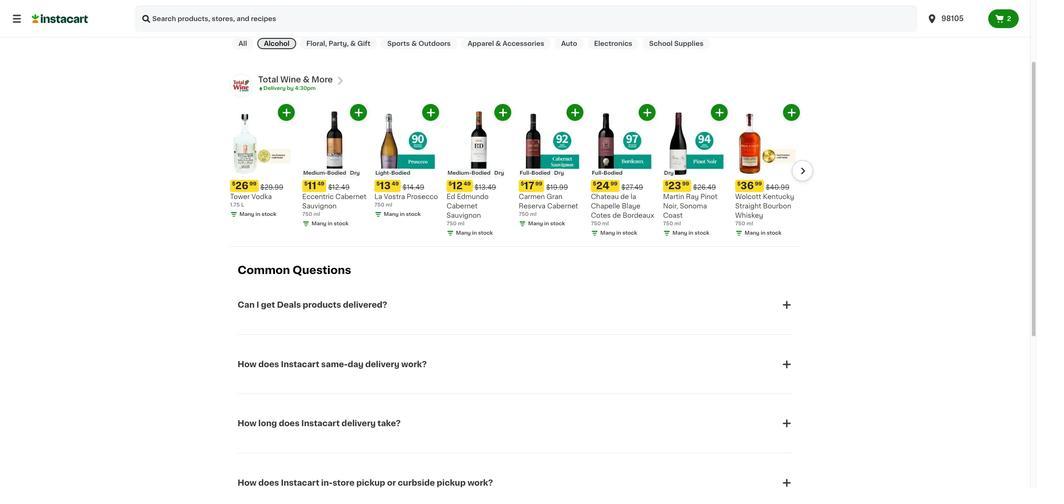 Task type: describe. For each thing, give the bounding box(es) containing it.
work? inside how does instacart in-store pickup or curbside pickup work? dropdown button
[[468, 479, 493, 487]]

98105 button
[[927, 6, 983, 32]]

& inside sports & outdoors link
[[412, 40, 417, 47]]

99 for 17
[[536, 182, 543, 187]]

reserva
[[519, 203, 546, 210]]

bodied for 17
[[532, 171, 551, 176]]

gift
[[358, 40, 371, 47]]

or
[[387, 479, 396, 487]]

26
[[236, 181, 249, 191]]

2
[[1008, 15, 1012, 22]]

product group containing 17
[[519, 104, 584, 228]]

many for 23
[[673, 231, 688, 236]]

noir,
[[664, 203, 679, 210]]

99 for 26
[[250, 182, 257, 187]]

electronics
[[594, 40, 633, 47]]

blaye
[[622, 203, 641, 210]]

750 inside ed edmundo cabernet sauvignon 750 ml
[[447, 222, 457, 227]]

many in stock for vostra
[[384, 212, 421, 217]]

does for how does instacart same-day delivery work?
[[259, 361, 279, 368]]

dry for 17
[[555, 171, 564, 176]]

full- for full-bodied dry
[[520, 171, 532, 176]]

stock for cabernet
[[334, 222, 349, 227]]

total wine & more
[[258, 76, 333, 83]]

750 inside carmen gran reserva cabernet 750 ml
[[519, 212, 529, 217]]

add image for 17
[[570, 107, 581, 119]]

prosecco
[[407, 194, 438, 200]]

martin
[[664, 194, 685, 200]]

wine
[[281, 76, 301, 83]]

delivery by 4:30pm
[[264, 86, 316, 91]]

$ 11 49
[[304, 181, 325, 191]]

by
[[287, 86, 294, 91]]

24
[[597, 181, 610, 191]]

dry for 12
[[495, 171, 504, 176]]

$27.49
[[622, 184, 644, 191]]

product group containing 13
[[375, 104, 439, 219]]

bourbon
[[763, 203, 792, 210]]

light-bodied
[[376, 171, 410, 176]]

delivered?
[[343, 302, 388, 309]]

$ for 11
[[304, 182, 308, 187]]

sports
[[388, 40, 410, 47]]

kentucky
[[763, 194, 795, 200]]

party,
[[329, 40, 349, 47]]

store
[[333, 479, 355, 487]]

full-bodied dry
[[520, 171, 564, 176]]

$29.99
[[260, 184, 284, 191]]

ml inside la vostra prosecco 750 ml
[[386, 203, 392, 208]]

$14.49
[[403, 184, 425, 191]]

total
[[258, 76, 279, 83]]

many in stock for cabernet
[[312, 222, 349, 227]]

49 for 13
[[392, 182, 399, 187]]

how for how long does instacart delivery take?
[[238, 420, 257, 428]]

stock for gran
[[551, 222, 565, 227]]

item carousel region
[[217, 104, 814, 243]]

how does instacart same-day delivery work? button
[[238, 348, 793, 382]]

stores
[[348, 2, 393, 16]]

many for 36
[[745, 231, 760, 236]]

$17.99 original price: $19.99 element
[[519, 180, 584, 192]]

can i get deals products delivered?
[[238, 302, 388, 309]]

wolcott
[[736, 194, 762, 200]]

many in stock for 23
[[673, 231, 710, 236]]

product group containing 36
[[736, 104, 800, 237]]

apparel & accessories link
[[461, 38, 551, 49]]

supplies
[[675, 40, 704, 47]]

instacart logo image
[[32, 13, 88, 24]]

2 pickup from the left
[[437, 479, 466, 487]]

delivery
[[264, 86, 286, 91]]

$19.99
[[547, 184, 568, 191]]

$ 26 99 $29.99 tower vodka 1.75 l
[[230, 181, 284, 208]]

curbside
[[398, 479, 435, 487]]

1 vertical spatial delivery
[[342, 420, 376, 428]]

bodied for 12
[[472, 171, 491, 176]]

school supplies link
[[643, 38, 711, 49]]

common
[[238, 266, 290, 276]]

in-
[[321, 479, 333, 487]]

stock for de
[[623, 231, 638, 236]]

many in stock for de
[[601, 231, 638, 236]]

$24.99 original price: $27.49 element
[[591, 180, 656, 192]]

stock for vostra
[[406, 212, 421, 217]]

$ for 12
[[449, 182, 452, 187]]

all
[[239, 40, 247, 47]]

ml inside $ 23 99 $26.49 martin ray pinot noir, sonoma coast 750 ml
[[675, 222, 681, 227]]

$ 13 49
[[377, 181, 399, 191]]

alcohol link
[[258, 38, 296, 49]]

1 vertical spatial instacart
[[302, 420, 340, 428]]

$26.99 original price: $29.99 element
[[230, 180, 295, 192]]

98105 button
[[921, 6, 989, 32]]

ml inside the eccentric cabernet sauvignon 750 ml
[[314, 212, 320, 217]]

electronics link
[[588, 38, 639, 49]]

bordeaux
[[623, 213, 655, 219]]

stock for 23
[[695, 231, 710, 236]]

work? inside how does instacart same-day delivery work? dropdown button
[[402, 361, 427, 368]]

carmen
[[519, 194, 545, 200]]

Search field
[[135, 6, 918, 32]]

vodka
[[252, 194, 272, 200]]

light-
[[376, 171, 391, 176]]

school
[[650, 40, 673, 47]]

straight
[[736, 203, 762, 210]]

& up 4:30pm
[[303, 76, 310, 83]]

$13.49 original price: $14.49 element
[[375, 180, 439, 192]]

sports & outdoors link
[[381, 38, 458, 49]]

0 vertical spatial delivery
[[366, 361, 400, 368]]

how for how does instacart in-store pickup or curbside pickup work?
[[238, 479, 257, 487]]

many in stock for 26
[[240, 212, 277, 217]]

pinot
[[701, 194, 718, 200]]

near
[[396, 2, 429, 16]]

1.75
[[230, 203, 240, 208]]

ml inside carmen gran reserva cabernet 750 ml
[[530, 212, 537, 217]]

how long does instacart delivery take? button
[[238, 407, 793, 441]]

product group containing 23
[[664, 104, 728, 237]]

5 add image from the left
[[786, 107, 798, 119]]

floral,
[[307, 40, 327, 47]]

1 vertical spatial de
[[613, 213, 621, 219]]

sonoma
[[680, 203, 707, 210]]

many in stock for edmundo
[[456, 231, 493, 236]]

$40.99
[[766, 184, 790, 191]]

ray
[[686, 194, 699, 200]]

chateau de la chapelle blaye cotes de bordeaux 750 ml
[[591, 194, 655, 227]]

deals
[[277, 302, 301, 309]]

edmundo
[[457, 194, 489, 200]]

750 inside $ 23 99 $26.49 martin ray pinot noir, sonoma coast 750 ml
[[664, 222, 674, 227]]

ml inside chateau de la chapelle blaye cotes de bordeaux 750 ml
[[603, 222, 609, 227]]

how does instacart in-store pickup or curbside pickup work? button
[[238, 466, 793, 489]]

add image for 12
[[497, 107, 509, 119]]

in for 23
[[689, 231, 694, 236]]



Task type: vqa. For each thing, say whether or not it's contained in the screenshot.
49 related to 13
yes



Task type: locate. For each thing, give the bounding box(es) containing it.
1 vertical spatial how
[[238, 420, 257, 428]]

99 for 36
[[755, 182, 762, 187]]

13
[[380, 181, 391, 191]]

750 down 'ed'
[[447, 222, 457, 227]]

$ 23 99 $26.49 martin ray pinot noir, sonoma coast 750 ml
[[664, 181, 718, 227]]

1 vertical spatial work?
[[468, 479, 493, 487]]

2 bodied from the left
[[391, 171, 410, 176]]

bodied for 11
[[327, 171, 346, 176]]

$ up tower
[[232, 182, 236, 187]]

0 horizontal spatial 49
[[317, 182, 325, 187]]

2 dry from the left
[[495, 171, 504, 176]]

cabernet down gran
[[548, 203, 579, 210]]

$11.49 original price: $12.49 element
[[302, 180, 367, 192]]

1 horizontal spatial work?
[[468, 479, 493, 487]]

99 inside $ 36 99 $40.99 wolcott kentucky straight bourbon whiskey 750 ml
[[755, 182, 762, 187]]

add image for 26
[[281, 107, 292, 119]]

0 horizontal spatial work?
[[402, 361, 427, 368]]

49 right 11
[[317, 182, 325, 187]]

1 dry from the left
[[350, 171, 360, 176]]

$ 17 99
[[521, 181, 543, 191]]

sauvignon inside ed edmundo cabernet sauvignon 750 ml
[[447, 213, 481, 219]]

dry up $19.99
[[555, 171, 564, 176]]

stock down ed edmundo cabernet sauvignon 750 ml
[[478, 231, 493, 236]]

$ inside $ 12 49
[[449, 182, 452, 187]]

6 $ from the left
[[593, 182, 597, 187]]

stock down 'bourbon'
[[767, 231, 782, 236]]

2 product group from the left
[[302, 104, 367, 228]]

i
[[257, 302, 259, 309]]

does inside dropdown button
[[259, 479, 279, 487]]

ml inside ed edmundo cabernet sauvignon 750 ml
[[458, 222, 465, 227]]

same-
[[321, 361, 348, 368]]

&
[[351, 40, 356, 47], [412, 40, 417, 47], [496, 40, 501, 47], [303, 76, 310, 83]]

in down whiskey at right top
[[761, 231, 766, 236]]

1 vertical spatial does
[[279, 420, 300, 428]]

medium-bodied dry up "$12.49 original price: $13.49" element
[[448, 171, 504, 176]]

floral, party, & gift link
[[300, 38, 377, 49]]

$36.99 original price: $40.99 element
[[736, 180, 800, 192]]

sauvignon
[[302, 203, 337, 210], [447, 213, 481, 219]]

many in stock for 36
[[745, 231, 782, 236]]

in for 26
[[256, 212, 261, 217]]

stock down bordeaux
[[623, 231, 638, 236]]

ml inside $ 36 99 $40.99 wolcott kentucky straight bourbon whiskey 750 ml
[[747, 222, 754, 227]]

ml down whiskey at right top
[[747, 222, 754, 227]]

ml down eccentric
[[314, 212, 320, 217]]

99 right 26
[[250, 182, 257, 187]]

2 medium-bodied dry from the left
[[448, 171, 504, 176]]

2 button
[[989, 9, 1019, 28]]

$ inside $ 13 49
[[377, 182, 380, 187]]

alcohol
[[230, 2, 285, 16], [264, 40, 290, 47]]

2 vertical spatial does
[[259, 479, 279, 487]]

99 inside $ 23 99 $26.49 martin ray pinot noir, sonoma coast 750 ml
[[683, 182, 690, 187]]

dry up 23
[[664, 171, 674, 176]]

$ inside $ 11 49
[[304, 182, 308, 187]]

0 vertical spatial does
[[259, 361, 279, 368]]

in for cabernet
[[328, 222, 333, 227]]

bodied up "$12.49 original price: $13.49" element
[[472, 171, 491, 176]]

5 bodied from the left
[[604, 171, 623, 176]]

5 product group from the left
[[519, 104, 584, 228]]

1 add image from the left
[[353, 107, 365, 119]]

many in stock down ed edmundo cabernet sauvignon 750 ml
[[456, 231, 493, 236]]

product group containing 11
[[302, 104, 367, 228]]

99 right 24 on the right of the page
[[611, 182, 618, 187]]

0 horizontal spatial medium-bodied dry
[[303, 171, 360, 176]]

full- up 17
[[520, 171, 532, 176]]

1 add image from the left
[[281, 107, 292, 119]]

many in stock down whiskey at right top
[[745, 231, 782, 236]]

& right sports
[[412, 40, 417, 47]]

eccentric
[[302, 194, 334, 200]]

ml down vostra on the left of page
[[386, 203, 392, 208]]

6 product group from the left
[[591, 104, 656, 237]]

tower
[[230, 194, 250, 200]]

99 right 17
[[536, 182, 543, 187]]

in down chateau de la chapelle blaye cotes de bordeaux 750 ml
[[617, 231, 622, 236]]

full-
[[520, 171, 532, 176], [592, 171, 604, 176]]

stock down la vostra prosecco 750 ml
[[406, 212, 421, 217]]

750 down coast
[[664, 222, 674, 227]]

sports & outdoors
[[388, 40, 451, 47]]

product group containing 26
[[230, 104, 295, 219]]

$ up the wolcott
[[738, 182, 741, 187]]

many in stock down the eccentric cabernet sauvignon 750 ml
[[312, 222, 349, 227]]

many down whiskey at right top
[[745, 231, 760, 236]]

ml down cotes
[[603, 222, 609, 227]]

1 horizontal spatial pickup
[[437, 479, 466, 487]]

many in stock down carmen gran reserva cabernet 750 ml
[[528, 222, 565, 227]]

in for gran
[[545, 222, 549, 227]]

8 product group from the left
[[736, 104, 800, 237]]

sauvignon inside the eccentric cabernet sauvignon 750 ml
[[302, 203, 337, 210]]

4 dry from the left
[[664, 171, 674, 176]]

cabernet inside carmen gran reserva cabernet 750 ml
[[548, 203, 579, 210]]

12
[[452, 181, 463, 191]]

eccentric cabernet sauvignon 750 ml
[[302, 194, 367, 217]]

750 inside the eccentric cabernet sauvignon 750 ml
[[302, 212, 312, 217]]

in down the vodka
[[256, 212, 261, 217]]

in for de
[[617, 231, 622, 236]]

many for de
[[601, 231, 616, 236]]

alcohol right all
[[264, 40, 290, 47]]

7 $ from the left
[[665, 182, 669, 187]]

stock for 36
[[767, 231, 782, 236]]

instacart inside dropdown button
[[281, 479, 319, 487]]

5 99 from the left
[[755, 182, 762, 187]]

coast
[[664, 213, 683, 219]]

0 vertical spatial how
[[238, 361, 257, 368]]

750 inside chateau de la chapelle blaye cotes de bordeaux 750 ml
[[591, 222, 601, 227]]

2 horizontal spatial cabernet
[[548, 203, 579, 210]]

bodied up $11.49 original price: $12.49 element on the top of page
[[327, 171, 346, 176]]

4 $ from the left
[[449, 182, 452, 187]]

many for edmundo
[[456, 231, 471, 236]]

medium-
[[303, 171, 327, 176], [448, 171, 472, 176]]

in down ed edmundo cabernet sauvignon 750 ml
[[472, 231, 477, 236]]

2 how from the top
[[238, 420, 257, 428]]

ed edmundo cabernet sauvignon 750 ml
[[447, 194, 489, 227]]

0 horizontal spatial add image
[[281, 107, 292, 119]]

l
[[241, 203, 244, 208]]

many down l
[[240, 212, 254, 217]]

many in stock down la vostra prosecco 750 ml
[[384, 212, 421, 217]]

outdoors
[[419, 40, 451, 47]]

99 for 23
[[683, 182, 690, 187]]

5 $ from the left
[[521, 182, 524, 187]]

49 right 12
[[464, 182, 471, 187]]

& inside the floral, party, & gift link
[[351, 40, 356, 47]]

in down sonoma on the right of the page
[[689, 231, 694, 236]]

stock for edmundo
[[478, 231, 493, 236]]

carmen gran reserva cabernet 750 ml
[[519, 194, 579, 217]]

99 inside $ 17 99
[[536, 182, 543, 187]]

2 vertical spatial how
[[238, 479, 257, 487]]

add image for 13
[[425, 107, 437, 119]]

$ down light-
[[377, 182, 380, 187]]

many down coast
[[673, 231, 688, 236]]

work?
[[402, 361, 427, 368], [468, 479, 493, 487]]

99 right 36
[[755, 182, 762, 187]]

deals
[[288, 2, 327, 16]]

$ inside $ 23 99 $26.49 martin ray pinot noir, sonoma coast 750 ml
[[665, 182, 669, 187]]

many down vostra on the left of page
[[384, 212, 399, 217]]

in down la vostra prosecco 750 ml
[[400, 212, 405, 217]]

cabernet down '$12.49'
[[336, 194, 367, 200]]

how for how does instacart same-day delivery work?
[[238, 361, 257, 368]]

1 horizontal spatial sauvignon
[[447, 213, 481, 219]]

$ 36 99 $40.99 wolcott kentucky straight bourbon whiskey 750 ml
[[736, 181, 795, 227]]

7 product group from the left
[[664, 104, 728, 237]]

dry up $11.49 original price: $12.49 element on the top of page
[[350, 171, 360, 176]]

chateau
[[591, 194, 619, 200]]

dry for 11
[[350, 171, 360, 176]]

stock down the vodka
[[262, 212, 277, 217]]

2 full- from the left
[[592, 171, 604, 176]]

$ for 24
[[593, 182, 597, 187]]

4 product group from the left
[[447, 104, 512, 237]]

add image for 11
[[353, 107, 365, 119]]

3 product group from the left
[[375, 104, 439, 219]]

99 for 24
[[611, 182, 618, 187]]

many in stock down chateau de la chapelle blaye cotes de bordeaux 750 ml
[[601, 231, 638, 236]]

$ for 23
[[665, 182, 669, 187]]

whiskey
[[736, 213, 764, 219]]

0 horizontal spatial full-
[[520, 171, 532, 176]]

1 horizontal spatial medium-
[[448, 171, 472, 176]]

long
[[259, 420, 277, 428]]

cabernet inside the eccentric cabernet sauvignon 750 ml
[[336, 194, 367, 200]]

750 down the la
[[375, 203, 385, 208]]

3 $ from the left
[[377, 182, 380, 187]]

0 vertical spatial de
[[621, 194, 629, 200]]

49 for 12
[[464, 182, 471, 187]]

many in stock
[[240, 212, 277, 217], [384, 212, 421, 217], [312, 222, 349, 227], [528, 222, 565, 227], [456, 231, 493, 236], [601, 231, 638, 236], [673, 231, 710, 236], [745, 231, 782, 236]]

bodied up $ 17 99
[[532, 171, 551, 176]]

product group
[[230, 104, 295, 219], [302, 104, 367, 228], [375, 104, 439, 219], [447, 104, 512, 237], [519, 104, 584, 228], [591, 104, 656, 237], [664, 104, 728, 237], [736, 104, 800, 237]]

pickup right "curbside"
[[437, 479, 466, 487]]

0 horizontal spatial sauvignon
[[302, 203, 337, 210]]

$ up eccentric
[[304, 182, 308, 187]]

4 bodied from the left
[[532, 171, 551, 176]]

$ inside $ 36 99 $40.99 wolcott kentucky straight bourbon whiskey 750 ml
[[738, 182, 741, 187]]

pickup left or
[[357, 479, 385, 487]]

1 bodied from the left
[[327, 171, 346, 176]]

98105
[[942, 15, 964, 22]]

1 horizontal spatial full-
[[592, 171, 604, 176]]

you
[[432, 2, 459, 16]]

medium-bodied dry up $11.49 original price: $12.49 element on the top of page
[[303, 171, 360, 176]]

ed
[[447, 194, 455, 200]]

add image
[[281, 107, 292, 119], [497, 107, 509, 119], [570, 107, 581, 119]]

1 99 from the left
[[250, 182, 257, 187]]

how does instacart same-day delivery work?
[[238, 361, 427, 368]]

$ up carmen
[[521, 182, 524, 187]]

ml down reserva
[[530, 212, 537, 217]]

delivery right day
[[366, 361, 400, 368]]

take?
[[378, 420, 401, 428]]

49 inside $ 11 49
[[317, 182, 325, 187]]

add image for 24
[[642, 107, 653, 119]]

cabernet inside ed edmundo cabernet sauvignon 750 ml
[[447, 203, 478, 210]]

1 horizontal spatial medium-bodied dry
[[448, 171, 504, 176]]

many for 26
[[240, 212, 254, 217]]

$ for 17
[[521, 182, 524, 187]]

& right apparel
[[496, 40, 501, 47]]

many for gran
[[528, 222, 543, 227]]

$23.99 original price: $26.49 element
[[664, 180, 728, 192]]

17
[[524, 181, 535, 191]]

in for 36
[[761, 231, 766, 236]]

2 horizontal spatial add image
[[570, 107, 581, 119]]

floral, party, & gift
[[307, 40, 371, 47]]

instacart for same-
[[281, 361, 319, 368]]

all link
[[232, 38, 254, 49]]

1 product group from the left
[[230, 104, 295, 219]]

3 99 from the left
[[611, 182, 618, 187]]

750 down reserva
[[519, 212, 529, 217]]

in for edmundo
[[472, 231, 477, 236]]

& inside 'apparel & accessories' link
[[496, 40, 501, 47]]

ml down coast
[[675, 222, 681, 227]]

medium- up $ 11 49
[[303, 171, 327, 176]]

medium- up $ 12 49
[[448, 171, 472, 176]]

1 full- from the left
[[520, 171, 532, 176]]

3 add image from the left
[[642, 107, 653, 119]]

in
[[256, 212, 261, 217], [400, 212, 405, 217], [328, 222, 333, 227], [545, 222, 549, 227], [472, 231, 477, 236], [617, 231, 622, 236], [689, 231, 694, 236], [761, 231, 766, 236]]

product group containing 12
[[447, 104, 512, 237]]

2 $ from the left
[[304, 182, 308, 187]]

alcohol for alcohol deals at stores near you
[[230, 2, 285, 16]]

1 horizontal spatial 49
[[392, 182, 399, 187]]

8 $ from the left
[[738, 182, 741, 187]]

$26.49
[[694, 184, 717, 191]]

in for vostra
[[400, 212, 405, 217]]

$ up martin
[[665, 182, 669, 187]]

750 down cotes
[[591, 222, 601, 227]]

medium- for 11
[[303, 171, 327, 176]]

how long does instacart delivery take?
[[238, 420, 401, 428]]

at
[[330, 2, 345, 16]]

& left gift
[[351, 40, 356, 47]]

alcohol up all link
[[230, 2, 285, 16]]

$ for 13
[[377, 182, 380, 187]]

full- for full-bodied
[[592, 171, 604, 176]]

cabernet down edmundo
[[447, 203, 478, 210]]

accessories
[[503, 40, 545, 47]]

stock down the eccentric cabernet sauvignon 750 ml
[[334, 222, 349, 227]]

3 add image from the left
[[570, 107, 581, 119]]

ml down edmundo
[[458, 222, 465, 227]]

49 inside $ 12 49
[[464, 182, 471, 187]]

1 horizontal spatial cabernet
[[447, 203, 478, 210]]

4 99 from the left
[[683, 182, 690, 187]]

4:30pm
[[295, 86, 316, 91]]

stock down sonoma on the right of the page
[[695, 231, 710, 236]]

$ inside $ 26 99 $29.99 tower vodka 1.75 l
[[232, 182, 236, 187]]

1 medium-bodied dry from the left
[[303, 171, 360, 176]]

$13.49
[[475, 184, 496, 191]]

de left the la at the right top of the page
[[621, 194, 629, 200]]

$ for 36
[[738, 182, 741, 187]]

in down the eccentric cabernet sauvignon 750 ml
[[328, 222, 333, 227]]

delivery left take? on the left bottom
[[342, 420, 376, 428]]

2 99 from the left
[[536, 182, 543, 187]]

can
[[238, 302, 255, 309]]

de down chapelle
[[613, 213, 621, 219]]

auto
[[561, 40, 578, 47]]

stock for 26
[[262, 212, 277, 217]]

$ 24 99
[[593, 181, 618, 191]]

full- up 24 on the right of the page
[[592, 171, 604, 176]]

medium- for 12
[[448, 171, 472, 176]]

1 vertical spatial sauvignon
[[447, 213, 481, 219]]

gran
[[547, 194, 563, 200]]

3 how from the top
[[238, 479, 257, 487]]

alcohol for alcohol
[[264, 40, 290, 47]]

questions
[[293, 266, 351, 276]]

medium-bodied dry for 11
[[303, 171, 360, 176]]

0 horizontal spatial pickup
[[357, 479, 385, 487]]

2 add image from the left
[[497, 107, 509, 119]]

cotes
[[591, 213, 611, 219]]

$ inside $ 24 99
[[593, 182, 597, 187]]

$ up 'ed'
[[449, 182, 452, 187]]

4 add image from the left
[[714, 107, 726, 119]]

many for cabernet
[[312, 222, 327, 227]]

product group containing 24
[[591, 104, 656, 237]]

how inside dropdown button
[[238, 479, 257, 487]]

day
[[348, 361, 364, 368]]

many in stock down l
[[240, 212, 277, 217]]

dry up $13.49
[[495, 171, 504, 176]]

49 right 13
[[392, 182, 399, 187]]

750 down whiskey at right top
[[736, 222, 746, 227]]

0 horizontal spatial medium-
[[303, 171, 327, 176]]

many in stock down coast
[[673, 231, 710, 236]]

3 dry from the left
[[555, 171, 564, 176]]

750 inside $ 36 99 $40.99 wolcott kentucky straight bourbon whiskey 750 ml
[[736, 222, 746, 227]]

delivery
[[366, 361, 400, 368], [342, 420, 376, 428]]

ml
[[386, 203, 392, 208], [314, 212, 320, 217], [530, 212, 537, 217], [458, 222, 465, 227], [603, 222, 609, 227], [675, 222, 681, 227], [747, 222, 754, 227]]

750 inside la vostra prosecco 750 ml
[[375, 203, 385, 208]]

total wine & more image
[[230, 75, 253, 97]]

99 inside $ 26 99 $29.99 tower vodka 1.75 l
[[250, 182, 257, 187]]

2 vertical spatial instacart
[[281, 479, 319, 487]]

99 inside $ 24 99
[[611, 182, 618, 187]]

23
[[669, 181, 682, 191]]

2 medium- from the left
[[448, 171, 472, 176]]

apparel & accessories
[[468, 40, 545, 47]]

49 for 11
[[317, 182, 325, 187]]

0 vertical spatial alcohol
[[230, 2, 285, 16]]

many down reserva
[[528, 222, 543, 227]]

2 horizontal spatial 49
[[464, 182, 471, 187]]

apparel
[[468, 40, 494, 47]]

chapelle
[[591, 203, 621, 210]]

$ inside $ 17 99
[[521, 182, 524, 187]]

1 vertical spatial alcohol
[[264, 40, 290, 47]]

many down ed edmundo cabernet sauvignon 750 ml
[[456, 231, 471, 236]]

11
[[308, 181, 316, 191]]

$12.49 original price: $13.49 element
[[447, 180, 512, 192]]

full-bodied
[[592, 171, 623, 176]]

many in stock for gran
[[528, 222, 565, 227]]

instacart for in-
[[281, 479, 319, 487]]

0 vertical spatial work?
[[402, 361, 427, 368]]

la
[[375, 194, 382, 200]]

add image
[[353, 107, 365, 119], [425, 107, 437, 119], [642, 107, 653, 119], [714, 107, 726, 119], [786, 107, 798, 119]]

1 how from the top
[[238, 361, 257, 368]]

2 49 from the left
[[392, 182, 399, 187]]

sauvignon down eccentric
[[302, 203, 337, 210]]

stock down carmen gran reserva cabernet 750 ml
[[551, 222, 565, 227]]

0 horizontal spatial cabernet
[[336, 194, 367, 200]]

bodied
[[327, 171, 346, 176], [391, 171, 410, 176], [472, 171, 491, 176], [532, 171, 551, 176], [604, 171, 623, 176]]

how
[[238, 361, 257, 368], [238, 420, 257, 428], [238, 479, 257, 487]]

$12.49
[[328, 184, 350, 191]]

750
[[375, 203, 385, 208], [302, 212, 312, 217], [519, 212, 529, 217], [447, 222, 457, 227], [591, 222, 601, 227], [664, 222, 674, 227], [736, 222, 746, 227]]

products
[[303, 302, 341, 309]]

how does instacart in-store pickup or curbside pickup work?
[[238, 479, 493, 487]]

1 49 from the left
[[317, 182, 325, 187]]

$ up chateau
[[593, 182, 597, 187]]

$ for 26
[[232, 182, 236, 187]]

1 $ from the left
[[232, 182, 236, 187]]

3 bodied from the left
[[472, 171, 491, 176]]

does for how does instacart in-store pickup or curbside pickup work?
[[259, 479, 279, 487]]

750 down eccentric
[[302, 212, 312, 217]]

2 add image from the left
[[425, 107, 437, 119]]

49
[[317, 182, 325, 187], [392, 182, 399, 187], [464, 182, 471, 187]]

stock
[[262, 212, 277, 217], [406, 212, 421, 217], [334, 222, 349, 227], [551, 222, 565, 227], [478, 231, 493, 236], [623, 231, 638, 236], [695, 231, 710, 236], [767, 231, 782, 236]]

school supplies
[[650, 40, 704, 47]]

bodied up $13.49 original price: $14.49 element
[[391, 171, 410, 176]]

many down cotes
[[601, 231, 616, 236]]

sauvignon down edmundo
[[447, 213, 481, 219]]

medium-bodied dry for 12
[[448, 171, 504, 176]]

99 right 23
[[683, 182, 690, 187]]

49 inside $ 13 49
[[392, 182, 399, 187]]

0 vertical spatial instacart
[[281, 361, 319, 368]]

0 vertical spatial sauvignon
[[302, 203, 337, 210]]

many down the eccentric cabernet sauvignon 750 ml
[[312, 222, 327, 227]]

vostra
[[384, 194, 405, 200]]

in down carmen gran reserva cabernet 750 ml
[[545, 222, 549, 227]]

3 49 from the left
[[464, 182, 471, 187]]

bodied up $ 24 99
[[604, 171, 623, 176]]

many for vostra
[[384, 212, 399, 217]]

dry
[[350, 171, 360, 176], [495, 171, 504, 176], [555, 171, 564, 176], [664, 171, 674, 176]]

1 medium- from the left
[[303, 171, 327, 176]]

alcohol deals at stores near you
[[230, 2, 459, 16]]

1 horizontal spatial add image
[[497, 107, 509, 119]]

1 pickup from the left
[[357, 479, 385, 487]]

None search field
[[135, 6, 918, 32]]



